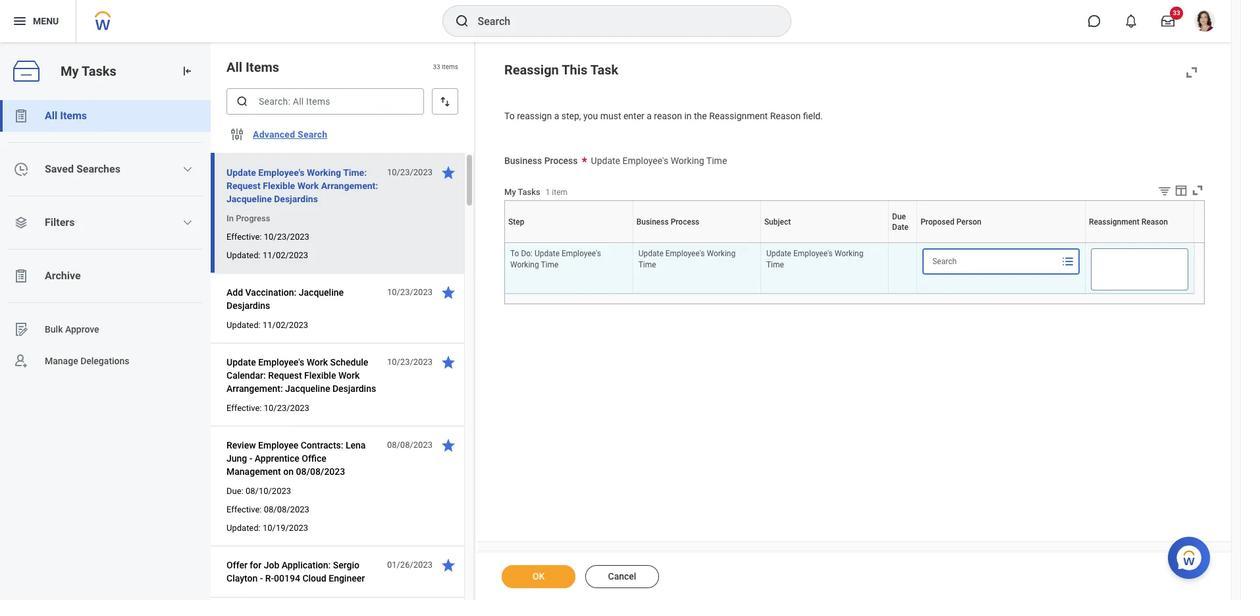 Task type: vqa. For each thing, say whether or not it's contained in the screenshot.
1 button
no



Task type: locate. For each thing, give the bounding box(es) containing it.
enter
[[624, 111, 645, 121]]

1 vertical spatial tasks
[[518, 187, 541, 197]]

chevron down image
[[183, 217, 193, 228]]

my
[[61, 63, 79, 79], [505, 187, 516, 197]]

arrangement: inside update employee's work schedule calendar: request flexible work arrangement: jacqueline desjardins
[[227, 383, 283, 394]]

employee's down step button
[[562, 249, 601, 258]]

search image up configure icon
[[236, 95, 249, 108]]

row element containing to do: update employee's working time
[[505, 244, 1194, 294]]

cancel
[[608, 571, 637, 582]]

add vaccination: jacqueline desjardins button
[[227, 285, 380, 314]]

1 vertical spatial flexible
[[304, 370, 336, 381]]

0 vertical spatial all items
[[227, 59, 279, 75]]

person
[[957, 217, 982, 226], [1002, 243, 1004, 243]]

due
[[893, 212, 906, 221], [901, 243, 903, 243]]

1 vertical spatial updated: 11/02/2023
[[227, 320, 308, 330]]

time
[[707, 155, 727, 166], [541, 260, 559, 269], [639, 260, 656, 269], [767, 260, 784, 269]]

perspective image
[[13, 215, 29, 231]]

1 vertical spatial updated:
[[227, 320, 261, 330]]

3 effective: from the top
[[227, 505, 262, 514]]

due up due date button
[[893, 212, 906, 221]]

0 vertical spatial to
[[505, 111, 515, 121]]

1 vertical spatial 08/08/2023
[[296, 466, 345, 477]]

3 updated: from the top
[[227, 523, 261, 533]]

2 vertical spatial updated:
[[227, 523, 261, 533]]

0 horizontal spatial my
[[61, 63, 79, 79]]

2 star image from the top
[[441, 354, 456, 370]]

items
[[442, 63, 458, 71]]

updated: down in progress in the top left of the page
[[227, 250, 261, 260]]

flexible
[[263, 180, 295, 191], [304, 370, 336, 381]]

update employee's working time element down subject button
[[767, 247, 864, 269]]

effective:
[[227, 232, 262, 242], [227, 403, 262, 413], [227, 505, 262, 514]]

0 vertical spatial arrangement:
[[321, 180, 378, 191]]

1 vertical spatial my
[[505, 187, 516, 197]]

reassignment reason button
[[1137, 243, 1144, 243]]

1 updated: from the top
[[227, 250, 261, 260]]

proposed right the due date
[[921, 217, 955, 226]]

2 vertical spatial jacqueline
[[285, 383, 330, 394]]

1 horizontal spatial tasks
[[518, 187, 541, 197]]

08/08/2023 down office
[[296, 466, 345, 477]]

08/08/2023 right lena
[[387, 440, 433, 450]]

11/02/2023 up "vaccination:"
[[263, 250, 308, 260]]

1 vertical spatial business process
[[637, 217, 700, 226]]

33
[[1173, 9, 1181, 16], [433, 63, 440, 71]]

schedule
[[330, 357, 368, 368]]

engineer
[[329, 573, 365, 584]]

arrangement: down time:
[[321, 180, 378, 191]]

row element
[[505, 201, 1197, 243], [505, 244, 1194, 294]]

effective: 10/23/2023
[[227, 232, 309, 242], [227, 403, 309, 413]]

in
[[227, 213, 234, 223]]

update employee's working time
[[591, 155, 727, 166], [639, 249, 736, 269], [767, 249, 864, 269]]

updated: 11/02/2023 down add vaccination: jacqueline desjardins
[[227, 320, 308, 330]]

0 vertical spatial updated: 11/02/2023
[[227, 250, 308, 260]]

to do: update employee's working time element
[[510, 247, 601, 269]]

1 horizontal spatial all items
[[227, 59, 279, 75]]

1 vertical spatial desjardins
[[227, 300, 270, 311]]

2 a from the left
[[647, 111, 652, 121]]

working for update employee's working time element underneath subject button
[[835, 249, 864, 258]]

toolbar
[[1148, 183, 1205, 201]]

effective: down calendar:
[[227, 403, 262, 413]]

process
[[544, 155, 578, 166], [671, 217, 700, 226], [697, 243, 699, 243]]

33 left items
[[433, 63, 440, 71]]

tasks left 1
[[518, 187, 541, 197]]

reason left "field."
[[770, 111, 801, 121]]

list
[[0, 100, 211, 377]]

2 row element from the top
[[505, 244, 1194, 294]]

1 vertical spatial step
[[568, 243, 569, 243]]

to left reassign
[[505, 111, 515, 121]]

my up all items button
[[61, 63, 79, 79]]

step button
[[568, 243, 570, 243]]

effective: for update employee's working time: request flexible work arrangement: jacqueline desjardins
[[227, 232, 262, 242]]

a
[[554, 111, 559, 121], [647, 111, 652, 121]]

star image
[[441, 285, 456, 300], [441, 354, 456, 370], [441, 437, 456, 453], [441, 557, 456, 573]]

1 vertical spatial process
[[671, 217, 700, 226]]

jung
[[227, 453, 247, 464]]

2 vertical spatial reassignment
[[1137, 243, 1141, 243]]

request inside update employee's work schedule calendar: request flexible work arrangement: jacqueline desjardins
[[268, 370, 302, 381]]

step up to do: update employee's working time element
[[568, 243, 569, 243]]

reassignment up reassignment reason button
[[1089, 217, 1140, 226]]

bulk approve
[[45, 324, 99, 334]]

in
[[685, 111, 692, 121]]

all
[[227, 59, 242, 75], [45, 109, 57, 122]]

search
[[298, 129, 328, 140]]

10/23/2023 for schedule
[[387, 357, 433, 367]]

0 horizontal spatial items
[[60, 109, 87, 122]]

1 vertical spatial reassignment
[[1089, 217, 1140, 226]]

0 vertical spatial 11/02/2023
[[263, 250, 308, 260]]

arrangement: down calendar:
[[227, 383, 283, 394]]

0 vertical spatial work
[[297, 180, 319, 191]]

10/19/2023
[[263, 523, 308, 533]]

update employee's working time down subject button
[[767, 249, 864, 269]]

star image
[[441, 165, 456, 180]]

all items
[[227, 59, 279, 75], [45, 109, 87, 122]]

update employee's working time element down business process button
[[639, 247, 736, 269]]

11/02/2023
[[263, 250, 308, 260], [263, 320, 308, 330]]

1 vertical spatial 33
[[433, 63, 440, 71]]

date down the due date
[[903, 243, 904, 243]]

1 effective: 10/23/2023 from the top
[[227, 232, 309, 242]]

select to filter grid data image
[[1158, 184, 1172, 198]]

desjardins inside add vaccination: jacqueline desjardins
[[227, 300, 270, 311]]

updated: down add
[[227, 320, 261, 330]]

jacqueline inside add vaccination: jacqueline desjardins
[[299, 287, 344, 298]]

review employee contracts: lena jung - apprentice office management on 08/08/2023 button
[[227, 437, 380, 480]]

33 left profile logan mcneil icon
[[1173, 9, 1181, 16]]

working for update employee's working time element underneath business process button
[[707, 249, 736, 258]]

due down the due date
[[901, 243, 903, 243]]

1 vertical spatial all items
[[45, 109, 87, 122]]

0 horizontal spatial all items
[[45, 109, 87, 122]]

3 star image from the top
[[441, 437, 456, 453]]

to inside to do: update employee's working time
[[510, 249, 519, 258]]

1 horizontal spatial flexible
[[304, 370, 336, 381]]

all right clipboard icon
[[45, 109, 57, 122]]

2 vertical spatial effective:
[[227, 505, 262, 514]]

updated: down effective: 08/08/2023
[[227, 523, 261, 533]]

2 effective: 10/23/2023 from the top
[[227, 403, 309, 413]]

business process up business process button
[[637, 217, 700, 226]]

effective: 10/23/2023 down progress
[[227, 232, 309, 242]]

work down schedule at the left of page
[[338, 370, 360, 381]]

1 vertical spatial arrangement:
[[227, 383, 283, 394]]

archive button
[[0, 260, 211, 292]]

all items inside item list element
[[227, 59, 279, 75]]

1 vertical spatial business
[[637, 217, 669, 226]]

1 vertical spatial proposed
[[999, 243, 1001, 243]]

star image for update employee's work schedule calendar: request flexible work arrangement: jacqueline desjardins
[[441, 354, 456, 370]]

flexible inside update employee's work schedule calendar: request flexible work arrangement: jacqueline desjardins
[[304, 370, 336, 381]]

subject
[[765, 217, 791, 226], [824, 243, 826, 243]]

item list element
[[211, 42, 476, 600]]

Proposed Person field
[[924, 250, 1056, 274]]

0 vertical spatial business process
[[505, 155, 578, 166]]

effective: 10/23/2023 up employee in the bottom of the page
[[227, 403, 309, 413]]

0 vertical spatial flexible
[[263, 180, 295, 191]]

to
[[505, 111, 515, 121], [510, 249, 519, 258]]

1 horizontal spatial request
[[268, 370, 302, 381]]

request
[[227, 180, 261, 191], [268, 370, 302, 381]]

request inside update employee's working time: request flexible work arrangement: jacqueline desjardins
[[227, 180, 261, 191]]

sergio
[[333, 560, 360, 570]]

fullscreen image
[[1191, 183, 1205, 198]]

1 vertical spatial 11/02/2023
[[263, 320, 308, 330]]

2 updated: 11/02/2023 from the top
[[227, 320, 308, 330]]

work left schedule at the left of page
[[307, 357, 328, 368]]

employee's down business process button
[[666, 249, 705, 258]]

1 vertical spatial effective: 10/23/2023
[[227, 403, 309, 413]]

reassign this task
[[505, 62, 619, 78]]

2 vertical spatial business
[[694, 243, 697, 243]]

1 row element from the top
[[505, 201, 1197, 243]]

reason down "reassignment reason"
[[1141, 243, 1143, 243]]

0 horizontal spatial step
[[508, 217, 525, 226]]

search image up items
[[454, 13, 470, 29]]

apprentice
[[255, 453, 300, 464]]

update inside update employee's working time: request flexible work arrangement: jacqueline desjardins
[[227, 167, 256, 178]]

0 vertical spatial 08/08/2023
[[387, 440, 433, 450]]

updated: 11/02/2023
[[227, 250, 308, 260], [227, 320, 308, 330]]

1 vertical spatial reason
[[1142, 217, 1168, 226]]

a right 'enter'
[[647, 111, 652, 121]]

all inside item list element
[[227, 59, 242, 75]]

1 horizontal spatial a
[[647, 111, 652, 121]]

request up in progress in the top left of the page
[[227, 180, 261, 191]]

1 effective: from the top
[[227, 232, 262, 242]]

to for to do: update employee's working time
[[510, 249, 519, 258]]

reason
[[770, 111, 801, 121], [1142, 217, 1168, 226], [1141, 243, 1143, 243]]

management
[[227, 466, 281, 477]]

1 vertical spatial subject
[[824, 243, 826, 243]]

1 horizontal spatial desjardins
[[274, 194, 318, 204]]

0 vertical spatial row element
[[505, 201, 1197, 243]]

proposed person button
[[999, 243, 1004, 243]]

reassignment down "reassignment reason"
[[1137, 243, 1141, 243]]

0 horizontal spatial 33
[[433, 63, 440, 71]]

0 horizontal spatial arrangement:
[[227, 383, 283, 394]]

work down "search"
[[297, 180, 319, 191]]

1 vertical spatial all
[[45, 109, 57, 122]]

08/08/2023
[[387, 440, 433, 450], [296, 466, 345, 477], [264, 505, 309, 514]]

step up do:
[[508, 217, 525, 226]]

arrangement: inside update employee's working time: request flexible work arrangement: jacqueline desjardins
[[321, 180, 378, 191]]

0 horizontal spatial tasks
[[82, 63, 116, 79]]

1 vertical spatial jacqueline
[[299, 287, 344, 298]]

star image for review employee contracts: lena jung - apprentice office management on 08/08/2023
[[441, 437, 456, 453]]

0 horizontal spatial request
[[227, 180, 261, 191]]

all right transformation import icon
[[227, 59, 242, 75]]

1 vertical spatial to
[[510, 249, 519, 258]]

0 horizontal spatial all
[[45, 109, 57, 122]]

calendar:
[[227, 370, 266, 381]]

prompts image
[[1060, 254, 1076, 270]]

review
[[227, 440, 256, 451]]

sort image
[[439, 95, 452, 108]]

update employee's working time for update employee's working time element underneath business process button
[[639, 249, 736, 269]]

updated: for review employee contracts: lena jung - apprentice office management on 08/08/2023
[[227, 523, 261, 533]]

advanced search
[[253, 129, 328, 140]]

all items inside button
[[45, 109, 87, 122]]

0 vertical spatial updated:
[[227, 250, 261, 260]]

updated:
[[227, 250, 261, 260], [227, 320, 261, 330], [227, 523, 261, 533]]

click to view/edit grid preferences image
[[1174, 183, 1189, 198]]

tasks for my tasks
[[82, 63, 116, 79]]

add vaccination: jacqueline desjardins
[[227, 287, 344, 311]]

1 horizontal spatial my
[[505, 187, 516, 197]]

1 updated: 11/02/2023 from the top
[[227, 250, 308, 260]]

08/08/2023 up 10/19/2023
[[264, 505, 309, 514]]

0 vertical spatial 33
[[1173, 9, 1181, 16]]

0 horizontal spatial search image
[[236, 95, 249, 108]]

jacqueline down schedule at the left of page
[[285, 383, 330, 394]]

delegations
[[80, 355, 129, 366]]

due: 08/10/2023
[[227, 486, 291, 496]]

tasks up all items button
[[82, 63, 116, 79]]

working
[[671, 155, 705, 166], [307, 167, 341, 178], [707, 249, 736, 258], [835, 249, 864, 258], [510, 260, 539, 269]]

work
[[297, 180, 319, 191], [307, 357, 328, 368], [338, 370, 360, 381]]

10/23/2023 for desjardins
[[387, 287, 433, 297]]

1 a from the left
[[554, 111, 559, 121]]

0 vertical spatial person
[[957, 217, 982, 226]]

update employee's working time element
[[591, 153, 727, 166], [639, 247, 736, 269], [767, 247, 864, 269]]

0 vertical spatial subject
[[765, 217, 791, 226]]

jacqueline up in progress in the top left of the page
[[227, 194, 272, 204]]

search image
[[454, 13, 470, 29], [236, 95, 249, 108]]

employee's up calendar:
[[258, 357, 304, 368]]

items
[[246, 59, 279, 75], [60, 109, 87, 122]]

None text field
[[1091, 249, 1189, 291]]

archive
[[45, 269, 81, 282]]

0 horizontal spatial a
[[554, 111, 559, 121]]

updated: 11/02/2023 up "vaccination:"
[[227, 250, 308, 260]]

a left step,
[[554, 111, 559, 121]]

due:
[[227, 486, 244, 496]]

my left 1
[[505, 187, 516, 197]]

business process up my tasks 1 item
[[505, 155, 578, 166]]

1 horizontal spatial business process
[[637, 217, 700, 226]]

effective: down in progress in the top left of the page
[[227, 232, 262, 242]]

1 vertical spatial items
[[60, 109, 87, 122]]

my tasks
[[61, 63, 116, 79]]

items inside item list element
[[246, 59, 279, 75]]

0 vertical spatial my
[[61, 63, 79, 79]]

saved
[[45, 163, 74, 175]]

2 vertical spatial desjardins
[[333, 383, 376, 394]]

review employee contracts: lena jung - apprentice office management on 08/08/2023
[[227, 440, 366, 477]]

2 horizontal spatial business
[[694, 243, 697, 243]]

update employee's working time down to reassign a step, you must enter a reason in the reassignment reason field.
[[591, 155, 727, 166]]

33 inside item list element
[[433, 63, 440, 71]]

0 vertical spatial jacqueline
[[227, 194, 272, 204]]

1 11/02/2023 from the top
[[263, 250, 308, 260]]

1 horizontal spatial step
[[568, 243, 569, 243]]

0 horizontal spatial proposed
[[921, 217, 955, 226]]

items inside button
[[60, 109, 87, 122]]

1 horizontal spatial search image
[[454, 13, 470, 29]]

filters button
[[0, 207, 211, 238]]

employee's down subject button
[[794, 249, 833, 258]]

1 horizontal spatial arrangement:
[[321, 180, 378, 191]]

0 vertical spatial desjardins
[[274, 194, 318, 204]]

proposed up the proposed person field
[[999, 243, 1001, 243]]

profile logan mcneil image
[[1195, 11, 1216, 34]]

0 vertical spatial business
[[505, 155, 542, 166]]

0 vertical spatial items
[[246, 59, 279, 75]]

Search: All Items text field
[[227, 88, 424, 115]]

step for step
[[508, 217, 525, 226]]

employee's down advanced at the top of page
[[258, 167, 305, 178]]

‎-
[[260, 573, 263, 584]]

employee's
[[623, 155, 669, 166], [258, 167, 305, 178], [562, 249, 601, 258], [666, 249, 705, 258], [794, 249, 833, 258], [258, 357, 304, 368]]

date up due date button
[[893, 223, 909, 232]]

flexible down schedule at the left of page
[[304, 370, 336, 381]]

reason up reassignment reason button
[[1142, 217, 1168, 226]]

1 horizontal spatial all
[[227, 59, 242, 75]]

tasks
[[82, 63, 116, 79], [518, 187, 541, 197]]

1 horizontal spatial proposed
[[999, 243, 1001, 243]]

update inside to do: update employee's working time
[[535, 249, 560, 258]]

1 horizontal spatial business
[[637, 217, 669, 226]]

0 vertical spatial effective:
[[227, 232, 262, 242]]

update employee's working time down business process button
[[639, 249, 736, 269]]

request right calendar:
[[268, 370, 302, 381]]

time inside to do: update employee's working time
[[541, 260, 559, 269]]

reassignment right the
[[709, 111, 768, 121]]

0 vertical spatial all
[[227, 59, 242, 75]]

effective: down due: on the left of page
[[227, 505, 262, 514]]

to left do:
[[510, 249, 519, 258]]

0 vertical spatial tasks
[[82, 63, 116, 79]]

reassignment reason
[[1089, 217, 1168, 226]]

0 horizontal spatial desjardins
[[227, 300, 270, 311]]

1 horizontal spatial items
[[246, 59, 279, 75]]

11/02/2023 down add vaccination: jacqueline desjardins
[[263, 320, 308, 330]]

for
[[250, 560, 262, 570]]

due date
[[893, 212, 909, 232]]

1 star image from the top
[[441, 285, 456, 300]]

time:
[[343, 167, 367, 178]]

1 vertical spatial request
[[268, 370, 302, 381]]

1 vertical spatial effective:
[[227, 403, 262, 413]]

flexible up progress
[[263, 180, 295, 191]]

33 inside button
[[1173, 9, 1181, 16]]

employee's inside update employee's working time: request flexible work arrangement: jacqueline desjardins
[[258, 167, 305, 178]]

0 vertical spatial step
[[508, 217, 525, 226]]

jacqueline right "vaccination:"
[[299, 287, 344, 298]]

1 horizontal spatial person
[[1002, 243, 1004, 243]]



Task type: describe. For each thing, give the bounding box(es) containing it.
user plus image
[[13, 353, 29, 369]]

reassign
[[505, 62, 559, 78]]

notifications large image
[[1125, 14, 1138, 28]]

on
[[283, 466, 294, 477]]

0 horizontal spatial business process
[[505, 155, 578, 166]]

ok
[[533, 571, 545, 582]]

working inside to do: update employee's working time
[[510, 260, 539, 269]]

chevron down image
[[183, 164, 193, 175]]

you
[[584, 111, 598, 121]]

00194
[[274, 573, 300, 584]]

4 star image from the top
[[441, 557, 456, 573]]

33 items
[[433, 63, 458, 71]]

task
[[591, 62, 619, 78]]

fullscreen image
[[1184, 65, 1200, 80]]

menu
[[33, 16, 59, 26]]

manage
[[45, 355, 78, 366]]

update employee's work schedule calendar: request flexible work arrangement: jacqueline desjardins button
[[227, 354, 380, 397]]

10/23/2023 for time:
[[387, 167, 433, 177]]

filters
[[45, 216, 75, 229]]

0 horizontal spatial business
[[505, 155, 542, 166]]

advanced
[[253, 129, 295, 140]]

desjardins inside update employee's work schedule calendar: request flexible work arrangement: jacqueline desjardins
[[333, 383, 376, 394]]

do:
[[521, 249, 533, 258]]

0 vertical spatial search image
[[454, 13, 470, 29]]

employee's down 'enter'
[[623, 155, 669, 166]]

0 vertical spatial proposed
[[921, 217, 955, 226]]

reassign
[[517, 111, 552, 121]]

step,
[[562, 111, 581, 121]]

2 vertical spatial 08/08/2023
[[264, 505, 309, 514]]

employee
[[258, 440, 299, 451]]

update employee's working time for update employee's working time element underneath to reassign a step, you must enter a reason in the reassignment reason field.
[[591, 155, 727, 166]]

business process button
[[694, 243, 700, 243]]

jacqueline inside update employee's working time: request flexible work arrangement: jacqueline desjardins
[[227, 194, 272, 204]]

my for my tasks
[[61, 63, 79, 79]]

all inside button
[[45, 109, 57, 122]]

1 vertical spatial date
[[903, 243, 904, 243]]

update employee's working time: request flexible work arrangement: jacqueline desjardins button
[[227, 165, 380, 207]]

progress
[[236, 213, 270, 223]]

updated: for update employee's working time: request flexible work arrangement: jacqueline desjardins
[[227, 250, 261, 260]]

1 vertical spatial work
[[307, 357, 328, 368]]

subject button
[[824, 243, 826, 243]]

manage delegations
[[45, 355, 129, 366]]

-
[[249, 453, 253, 464]]

proposed person
[[921, 217, 982, 226]]

manage delegations link
[[0, 345, 211, 377]]

update employee's work schedule calendar: request flexible work arrangement: jacqueline desjardins
[[227, 357, 376, 394]]

clayton
[[227, 573, 258, 584]]

searches
[[76, 163, 120, 175]]

update employee's working time: request flexible work arrangement: jacqueline desjardins
[[227, 167, 378, 204]]

job
[[264, 560, 279, 570]]

vaccination:
[[245, 287, 297, 298]]

1 vertical spatial person
[[1002, 243, 1004, 243]]

working for update employee's working time element underneath to reassign a step, you must enter a reason in the reassignment reason field.
[[671, 155, 705, 166]]

33 for 33
[[1173, 9, 1181, 16]]

office
[[302, 453, 327, 464]]

r-
[[265, 573, 274, 584]]

effective: 08/08/2023
[[227, 505, 309, 514]]

0 horizontal spatial subject
[[765, 217, 791, 226]]

my tasks element
[[0, 42, 211, 600]]

tasks for my tasks 1 item
[[518, 187, 541, 197]]

0 vertical spatial process
[[544, 155, 578, 166]]

update employee's working time for update employee's working time element underneath subject button
[[767, 249, 864, 269]]

33 for 33 items
[[433, 63, 440, 71]]

jacqueline inside update employee's work schedule calendar: request flexible work arrangement: jacqueline desjardins
[[285, 383, 330, 394]]

inbox large image
[[1162, 14, 1175, 28]]

add
[[227, 287, 243, 298]]

clipboard image
[[13, 108, 29, 124]]

due date button
[[901, 243, 905, 243]]

cloud
[[303, 573, 327, 584]]

offer for job application: sergio clayton ‎- r-00194 cloud engineer button
[[227, 557, 380, 586]]

ok button
[[502, 565, 576, 588]]

in progress
[[227, 213, 270, 223]]

list containing all items
[[0, 100, 211, 377]]

star image for add vaccination: jacqueline desjardins
[[441, 285, 456, 300]]

field.
[[803, 111, 823, 121]]

1 horizontal spatial subject
[[824, 243, 826, 243]]

2 vertical spatial work
[[338, 370, 360, 381]]

work inside update employee's working time: request flexible work arrangement: jacqueline desjardins
[[297, 180, 319, 191]]

due inside the due date
[[893, 212, 906, 221]]

step for step business process subject due date proposed person reassignment reason
[[568, 243, 569, 243]]

1
[[546, 188, 550, 197]]

Search Workday  search field
[[478, 7, 764, 36]]

to for to reassign a step, you must enter a reason in the reassignment reason field.
[[505, 111, 515, 121]]

approve
[[65, 324, 99, 334]]

lena
[[346, 440, 366, 451]]

08/10/2023
[[246, 486, 291, 496]]

clipboard image
[[13, 268, 29, 284]]

33 button
[[1154, 7, 1184, 36]]

justify image
[[12, 13, 28, 29]]

the
[[694, 111, 707, 121]]

configure image
[[229, 126, 245, 142]]

application:
[[282, 560, 331, 570]]

row element containing due date
[[505, 201, 1197, 243]]

my tasks 1 item
[[505, 187, 568, 197]]

2 vertical spatial process
[[697, 243, 699, 243]]

cancel button
[[586, 565, 659, 588]]

01/26/2023
[[387, 560, 433, 570]]

clock check image
[[13, 161, 29, 177]]

effective: for review employee contracts: lena jung - apprentice office management on 08/08/2023
[[227, 505, 262, 514]]

employee's inside update employee's work schedule calendar: request flexible work arrangement: jacqueline desjardins
[[258, 357, 304, 368]]

0 vertical spatial reason
[[770, 111, 801, 121]]

item
[[552, 188, 568, 197]]

2 vertical spatial reason
[[1141, 243, 1143, 243]]

2 updated: from the top
[[227, 320, 261, 330]]

rename image
[[13, 321, 29, 337]]

step business process subject due date proposed person reassignment reason
[[568, 243, 1143, 243]]

working inside update employee's working time: request flexible work arrangement: jacqueline desjardins
[[307, 167, 341, 178]]

to reassign a step, you must enter a reason in the reassignment reason field.
[[505, 111, 823, 121]]

my for my tasks 1 item
[[505, 187, 516, 197]]

updated: 10/19/2023
[[227, 523, 308, 533]]

0 vertical spatial reassignment
[[709, 111, 768, 121]]

desjardins inside update employee's working time: request flexible work arrangement: jacqueline desjardins
[[274, 194, 318, 204]]

must
[[600, 111, 621, 121]]

to do: update employee's working time
[[510, 249, 601, 269]]

flexible inside update employee's working time: request flexible work arrangement: jacqueline desjardins
[[263, 180, 295, 191]]

employee's inside to do: update employee's working time
[[562, 249, 601, 258]]

update employee's working time element down to reassign a step, you must enter a reason in the reassignment reason field.
[[591, 153, 727, 166]]

saved searches
[[45, 163, 120, 175]]

2 11/02/2023 from the top
[[263, 320, 308, 330]]

08/08/2023 inside review employee contracts: lena jung - apprentice office management on 08/08/2023
[[296, 466, 345, 477]]

transformation import image
[[180, 65, 194, 78]]

menu button
[[0, 0, 76, 42]]

all items button
[[0, 100, 211, 132]]

0 vertical spatial date
[[893, 223, 909, 232]]

bulk
[[45, 324, 63, 334]]

offer
[[227, 560, 248, 570]]

update inside update employee's work schedule calendar: request flexible work arrangement: jacqueline desjardins
[[227, 357, 256, 368]]

advanced search button
[[248, 121, 333, 148]]

1 vertical spatial search image
[[236, 95, 249, 108]]

2 effective: from the top
[[227, 403, 262, 413]]

1 vertical spatial due
[[901, 243, 903, 243]]

0 horizontal spatial person
[[957, 217, 982, 226]]

offer for job application: sergio clayton ‎- r-00194 cloud engineer
[[227, 560, 365, 584]]

this
[[562, 62, 588, 78]]



